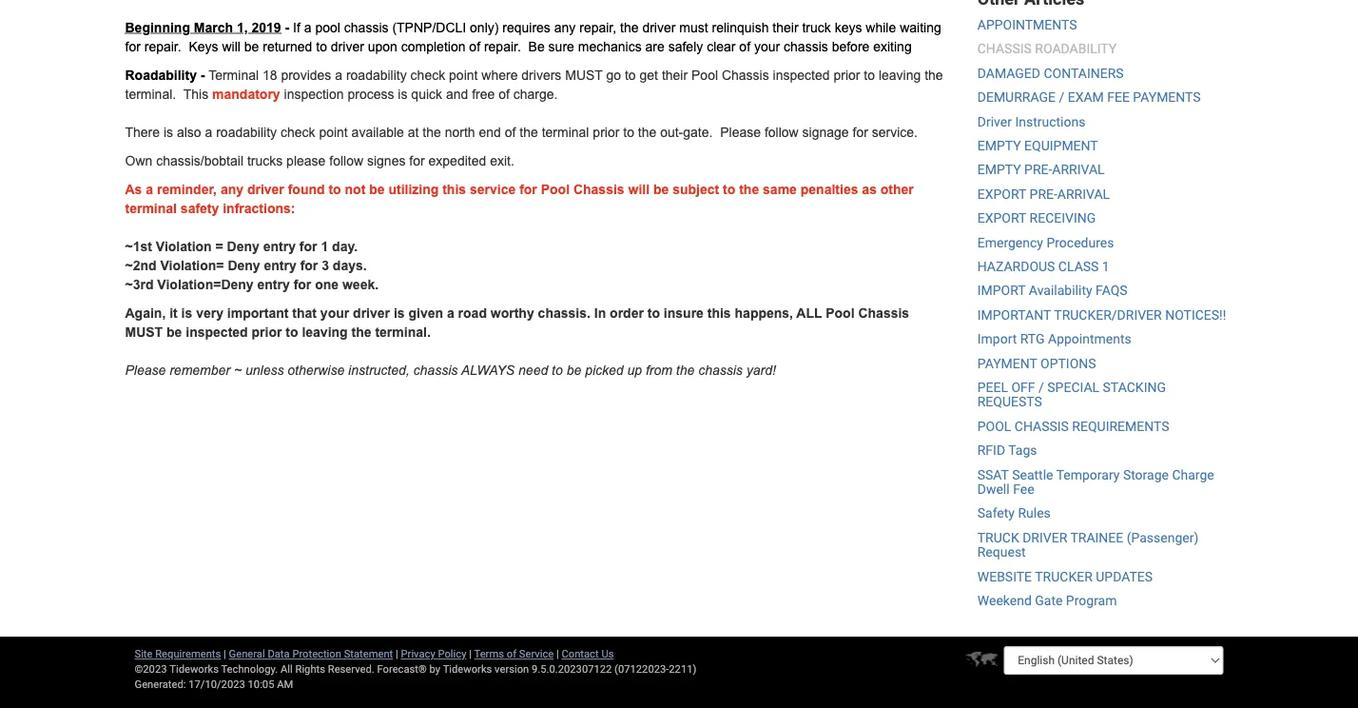 Task type: locate. For each thing, give the bounding box(es) containing it.
important trucker/driver notices!! link
[[978, 307, 1227, 323]]

chassis/bobtail
[[156, 153, 244, 168]]

updates
[[1097, 568, 1153, 584]]

be inside again, it is very important that your driver is given a road worthy chassis. in order to insure this happens, all pool chassis must be inspected prior to leaving the terminal.
[[167, 325, 182, 339]]

follow up not
[[330, 153, 364, 168]]

prior
[[834, 68, 861, 82], [593, 125, 620, 139], [252, 325, 282, 339]]

privacy policy link
[[401, 648, 467, 660]]

prior down before
[[834, 68, 861, 82]]

to
[[316, 39, 327, 54], [625, 68, 636, 82], [864, 68, 876, 82], [624, 125, 635, 139], [329, 182, 341, 197], [723, 182, 736, 197], [648, 305, 660, 320], [286, 325, 298, 339], [552, 363, 563, 377]]

a left road
[[447, 305, 455, 320]]

prior inside terminal 18 provides a roadability check point where drivers must go to get their pool chassis inspected prior to leaving the terminal.  this
[[834, 68, 861, 82]]

pre- down empty pre-arrival link
[[1030, 186, 1058, 202]]

18
[[263, 68, 277, 82]]

be left picked
[[567, 363, 582, 377]]

inspected
[[773, 68, 830, 82], [186, 325, 248, 339]]

be down it is
[[167, 325, 182, 339]]

for left one
[[294, 277, 311, 292]]

leaving down that
[[302, 325, 348, 339]]

| up "9.5.0.202307122"
[[557, 648, 559, 660]]

check up please
[[281, 125, 315, 139]]

- left if
[[285, 20, 290, 35]]

expedited
[[429, 153, 487, 168]]

0 horizontal spatial inspected
[[186, 325, 248, 339]]

0 vertical spatial leaving
[[879, 68, 921, 82]]

1 vertical spatial inspected
[[186, 325, 248, 339]]

~3rd
[[125, 277, 154, 292]]

ssat
[[978, 467, 1009, 482]]

1,
[[237, 20, 248, 35]]

empty down empty equipment "link"
[[978, 162, 1022, 178]]

to right the need
[[552, 363, 563, 377]]

contact us link
[[562, 648, 614, 660]]

class
[[1059, 259, 1100, 274]]

0 horizontal spatial will
[[222, 39, 241, 54]]

all
[[797, 305, 823, 320]]

arrival down equipment
[[1053, 162, 1105, 178]]

protection
[[293, 648, 342, 660]]

/ left exam
[[1060, 89, 1065, 105]]

2 horizontal spatial chassis
[[859, 305, 910, 320]]

any
[[555, 20, 576, 35]]

the left same
[[740, 182, 760, 197]]

0 horizontal spatial point
[[319, 125, 348, 139]]

the inside terminal 18 provides a roadability check point where drivers must go to get their pool chassis inspected prior to leaving the terminal.  this
[[925, 68, 944, 82]]

your down relinquish
[[755, 39, 780, 54]]

happens,
[[735, 305, 794, 320]]

0 vertical spatial roadability
[[346, 68, 407, 82]]

are
[[646, 39, 665, 54]]

1 horizontal spatial this
[[708, 305, 731, 320]]

us
[[602, 648, 614, 660]]

service
[[470, 182, 516, 197]]

be left subject
[[654, 182, 669, 197]]

emergency procedures link
[[978, 234, 1115, 250]]

2 vertical spatial prior
[[252, 325, 282, 339]]

2 vertical spatial pool
[[826, 305, 855, 320]]

of down relinquish
[[740, 39, 751, 54]]

safety
[[978, 505, 1015, 521]]

not
[[345, 182, 366, 197]]

1 vertical spatial point
[[319, 125, 348, 139]]

entry left for 1
[[263, 239, 296, 254]]

1 horizontal spatial -
[[285, 20, 290, 35]]

leaving down exiting
[[879, 68, 921, 82]]

0 vertical spatial terminal
[[542, 125, 589, 139]]

entry up important
[[257, 277, 290, 292]]

own
[[125, 153, 153, 168]]

inspected down truck
[[773, 68, 830, 82]]

0 vertical spatial pool
[[692, 68, 719, 82]]

0 vertical spatial export
[[978, 186, 1027, 202]]

please right out-
[[721, 125, 761, 139]]

pre-
[[1025, 162, 1053, 178], [1030, 186, 1058, 202]]

deny right "="
[[227, 239, 260, 254]]

pool inside the as a reminder, any driver found to not be utilizing this service for pool chassis will be subject to the same penalties as other terminal safety infractions:
[[541, 182, 570, 197]]

export
[[978, 186, 1027, 202], [978, 210, 1027, 226]]

0 vertical spatial deny
[[227, 239, 260, 254]]

prior inside again, it is very important that your driver is given a road worthy chassis. in order to insure this happens, all pool chassis must be inspected prior to leaving the terminal.
[[252, 325, 282, 339]]

also
[[177, 125, 201, 139]]

1 horizontal spatial leaving
[[879, 68, 921, 82]]

inspected down very
[[186, 325, 248, 339]]

subject
[[673, 182, 720, 197]]

payment options link
[[978, 355, 1097, 371]]

follow left signage
[[765, 125, 799, 139]]

0 horizontal spatial your
[[321, 305, 349, 320]]

peel
[[978, 379, 1009, 395]]

a right also
[[205, 125, 213, 139]]

0 horizontal spatial pool
[[541, 182, 570, 197]]

0 vertical spatial chassis
[[722, 68, 770, 82]]

0 vertical spatial prior
[[834, 68, 861, 82]]

prior down the go
[[593, 125, 620, 139]]

be inside if a pool chassis (tpnp/dcli only) requires any repair, the driver must relinquish their truck keys while waiting for repair.  keys will be returned to driver upon completion of repair.  be sure mechanics are safely clear of your chassis before exiting
[[244, 39, 259, 54]]

is left quick
[[398, 87, 408, 101]]

seattle
[[1013, 467, 1054, 482]]

to inside if a pool chassis (tpnp/dcli only) requires any repair, the driver must relinquish their truck keys while waiting for repair.  keys will be returned to driver upon completion of repair.  be sure mechanics are safely clear of your chassis before exiting
[[316, 39, 327, 54]]

0 horizontal spatial prior
[[252, 325, 282, 339]]

trucker/driver
[[1055, 307, 1163, 323]]

be
[[244, 39, 259, 54], [369, 182, 385, 197], [654, 182, 669, 197], [167, 325, 182, 339], [567, 363, 582, 377]]

rights
[[295, 663, 325, 675]]

please down must
[[125, 363, 166, 377]]

1 vertical spatial leaving
[[302, 325, 348, 339]]

entry left 3
[[264, 258, 297, 273]]

truck
[[803, 20, 832, 35]]

point inside terminal 18 provides a roadability check point where drivers must go to get their pool chassis inspected prior to leaving the terminal.  this
[[449, 68, 478, 82]]

2 export from the top
[[978, 210, 1027, 226]]

completion
[[401, 39, 466, 54]]

2 vertical spatial is
[[394, 305, 405, 320]]

- up the this
[[201, 68, 205, 82]]

roadability inside terminal 18 provides a roadability check point where drivers must go to get their pool chassis inspected prior to leaving the terminal.  this
[[346, 68, 407, 82]]

returned
[[263, 39, 312, 54]]

for
[[125, 39, 141, 54], [853, 125, 869, 139], [409, 153, 425, 168], [520, 182, 537, 197], [300, 258, 318, 273], [294, 277, 311, 292]]

a right if
[[304, 20, 312, 35]]

chassis up damaged
[[978, 41, 1032, 57]]

1 horizontal spatial pool
[[692, 68, 719, 82]]

pre- down empty equipment "link"
[[1025, 162, 1053, 178]]

roadability for provides
[[346, 68, 407, 82]]

1 horizontal spatial follow
[[765, 125, 799, 139]]

2 vertical spatial entry
[[257, 277, 290, 292]]

1 horizontal spatial roadability
[[346, 68, 407, 82]]

1 horizontal spatial terminal
[[542, 125, 589, 139]]

a up "inspection"
[[335, 68, 343, 82]]

reminder, any
[[157, 182, 244, 197]]

as a
[[125, 182, 153, 197]]

0 vertical spatial their
[[773, 20, 799, 35]]

will
[[222, 39, 241, 54], [629, 182, 650, 197]]

again,
[[125, 305, 166, 320]]

1 vertical spatial entry
[[264, 258, 297, 273]]

0 vertical spatial /
[[1060, 89, 1065, 105]]

2 horizontal spatial prior
[[834, 68, 861, 82]]

export up emergency
[[978, 210, 1027, 226]]

0 horizontal spatial /
[[1039, 379, 1045, 395]]

1 horizontal spatial will
[[629, 182, 650, 197]]

the up mechanics
[[620, 20, 639, 35]]

1 horizontal spatial prior
[[593, 125, 620, 139]]

0 horizontal spatial this
[[443, 182, 466, 197]]

2 horizontal spatial pool
[[826, 305, 855, 320]]

1 vertical spatial this
[[708, 305, 731, 320]]

terms
[[474, 648, 504, 660]]

1 vertical spatial your
[[321, 305, 349, 320]]

trainee
[[1071, 530, 1124, 545]]

the right "from"
[[676, 363, 695, 377]]

driver
[[1023, 530, 1068, 545]]

rtg
[[1021, 331, 1045, 347]]

0 vertical spatial -
[[285, 20, 290, 35]]

keys
[[835, 20, 863, 35]]

chassis inside again, it is very important that your driver is given a road worthy chassis. in order to insure this happens, all pool chassis must be inspected prior to leaving the terminal.
[[859, 305, 910, 320]]

chassis left yard!
[[699, 363, 743, 377]]

day.
[[332, 239, 358, 254]]

week.
[[343, 277, 379, 292]]

2 | from the left
[[396, 648, 399, 660]]

import
[[978, 331, 1018, 347]]

0 horizontal spatial -
[[201, 68, 205, 82]]

prior down important
[[252, 325, 282, 339]]

be down 1,
[[244, 39, 259, 54]]

check inside terminal 18 provides a roadability check point where drivers must go to get their pool chassis inspected prior to leaving the terminal.  this
[[411, 68, 446, 82]]

ssat seattle temporary storage charge dwell fee link
[[978, 467, 1215, 497]]

options
[[1041, 355, 1097, 371]]

roadability up process
[[346, 68, 407, 82]]

your down one
[[321, 305, 349, 320]]

0 vertical spatial arrival
[[1053, 162, 1105, 178]]

0 horizontal spatial roadability
[[216, 125, 277, 139]]

driver inside the as a reminder, any driver found to not be utilizing this service for pool chassis will be subject to the same penalties as other terminal safety infractions:
[[247, 182, 284, 197]]

chassis up "tags"
[[1015, 418, 1070, 434]]

to down "pool"
[[316, 39, 327, 54]]

road
[[458, 305, 487, 320]]

for left the service.
[[853, 125, 869, 139]]

chassis
[[722, 68, 770, 82], [574, 182, 625, 197], [859, 305, 910, 320]]

roadability
[[346, 68, 407, 82], [216, 125, 277, 139]]

1 horizontal spatial check
[[411, 68, 446, 82]]

0 horizontal spatial check
[[281, 125, 315, 139]]

0 horizontal spatial please
[[125, 363, 166, 377]]

driver
[[643, 20, 676, 35], [331, 39, 364, 54], [247, 182, 284, 197], [353, 305, 390, 320]]

0 vertical spatial check
[[411, 68, 446, 82]]

is left also
[[164, 125, 173, 139]]

1 vertical spatial their
[[662, 68, 688, 82]]

for inside the as a reminder, any driver found to not be utilizing this service for pool chassis will be subject to the same penalties as other terminal safety infractions:
[[520, 182, 537, 197]]

pool
[[692, 68, 719, 82], [541, 182, 570, 197], [826, 305, 855, 320]]

terminal down 'charge.'
[[542, 125, 589, 139]]

peel off / special stacking requests link
[[978, 379, 1167, 410]]

0 horizontal spatial terminal
[[125, 201, 177, 216]]

their right get
[[662, 68, 688, 82]]

fee
[[1014, 481, 1035, 497]]

this right insure
[[708, 305, 731, 320]]

hazardous
[[978, 259, 1056, 274]]

found
[[288, 182, 325, 197]]

1 vertical spatial pool
[[541, 182, 570, 197]]

driver up 'infractions:'
[[247, 182, 284, 197]]

requirements
[[155, 648, 221, 660]]

will inside the as a reminder, any driver found to not be utilizing this service for pool chassis will be subject to the same penalties as other terminal safety infractions:
[[629, 182, 650, 197]]

point up and on the top left of the page
[[449, 68, 478, 82]]

will down 1,
[[222, 39, 241, 54]]

chassis down terminal.
[[414, 363, 458, 377]]

this down expedited
[[443, 182, 466, 197]]

pool down clear
[[692, 68, 719, 82]]

1 vertical spatial please
[[125, 363, 166, 377]]

1 vertical spatial is
[[164, 125, 173, 139]]

1 horizontal spatial chassis
[[722, 68, 770, 82]]

1 horizontal spatial inspected
[[773, 68, 830, 82]]

1 vertical spatial pre-
[[1030, 186, 1058, 202]]

their left truck
[[773, 20, 799, 35]]

~2nd
[[125, 258, 157, 273]]

point up own chassis/bobtail trucks please follow signes for expedited exit.
[[319, 125, 348, 139]]

0 horizontal spatial their
[[662, 68, 688, 82]]

please
[[287, 153, 326, 168]]

for up utilizing on the left of page
[[409, 153, 425, 168]]

empty down driver
[[978, 138, 1022, 153]]

driver instructions link
[[978, 114, 1086, 129]]

emergency
[[978, 234, 1044, 250]]

1 vertical spatial will
[[629, 182, 650, 197]]

0 vertical spatial your
[[755, 39, 780, 54]]

deny
[[227, 239, 260, 254], [228, 258, 260, 273]]

export up export receiving link
[[978, 186, 1027, 202]]

1 vertical spatial export
[[978, 210, 1027, 226]]

safety
[[181, 201, 219, 216]]

is up terminal.
[[394, 305, 405, 320]]

0 vertical spatial inspected
[[773, 68, 830, 82]]

1
[[1103, 259, 1110, 274]]

1 vertical spatial roadability
[[216, 125, 277, 139]]

as
[[863, 182, 877, 197]]

1 vertical spatial empty
[[978, 162, 1022, 178]]

your
[[755, 39, 780, 54], [321, 305, 349, 320]]

driver inside again, it is very important that your driver is given a road worthy chassis. in order to insure this happens, all pool chassis must be inspected prior to leaving the terminal.
[[353, 305, 390, 320]]

1 vertical spatial check
[[281, 125, 315, 139]]

pool right service
[[541, 182, 570, 197]]

check up quick
[[411, 68, 446, 82]]

roadability up trucks
[[216, 125, 277, 139]]

1 horizontal spatial please
[[721, 125, 761, 139]]

pool right "all"
[[826, 305, 855, 320]]

pool chassis requirements link
[[978, 418, 1170, 434]]

1 vertical spatial chassis
[[574, 182, 625, 197]]

2 vertical spatial chassis
[[859, 305, 910, 320]]

1 horizontal spatial your
[[755, 39, 780, 54]]

will left subject
[[629, 182, 650, 197]]

0 vertical spatial empty
[[978, 138, 1022, 153]]

0 vertical spatial point
[[449, 68, 478, 82]]

1 vertical spatial prior
[[593, 125, 620, 139]]

trucks
[[247, 153, 283, 168]]

| left general
[[224, 648, 226, 660]]

the left terminal.
[[352, 325, 372, 339]]

for left 3
[[300, 258, 318, 273]]

0 vertical spatial this
[[443, 182, 466, 197]]

utilizing
[[389, 182, 439, 197]]

1 horizontal spatial point
[[449, 68, 478, 82]]

| up tideworks
[[469, 648, 472, 660]]

of up version on the left bottom of page
[[507, 648, 517, 660]]

chassis up upon
[[344, 20, 389, 35]]

for down the beginning
[[125, 39, 141, 54]]

1 horizontal spatial their
[[773, 20, 799, 35]]

contact
[[562, 648, 599, 660]]

/ right the off
[[1039, 379, 1045, 395]]

the down waiting
[[925, 68, 944, 82]]

chassis
[[978, 41, 1032, 57], [1015, 418, 1070, 434]]

truck
[[978, 530, 1020, 545]]

inspected inside again, it is very important that your driver is given a road worthy chassis. in order to insure this happens, all pool chassis must be inspected prior to leaving the terminal.
[[186, 325, 248, 339]]

roadability -
[[125, 68, 205, 82]]

the inside the as a reminder, any driver found to not be utilizing this service for pool chassis will be subject to the same penalties as other terminal safety infractions:
[[740, 182, 760, 197]]

driver down week.
[[353, 305, 390, 320]]

arrival up receiving
[[1058, 186, 1111, 202]]

0 horizontal spatial follow
[[330, 153, 364, 168]]

again, it is very important that your driver is given a road worthy chassis. in order to insure this happens, all pool chassis must be inspected prior to leaving the terminal.
[[125, 305, 910, 339]]

-
[[285, 20, 290, 35], [201, 68, 205, 82]]

upon
[[368, 39, 398, 54]]

| up forecast®
[[396, 648, 399, 660]]

0 horizontal spatial leaving
[[302, 325, 348, 339]]

appointments
[[1049, 331, 1132, 347]]

their inside if a pool chassis (tpnp/dcli only) requires any repair, the driver must relinquish their truck keys while waiting for repair.  keys will be returned to driver upon completion of repair.  be sure mechanics are safely clear of your chassis before exiting
[[773, 20, 799, 35]]

site
[[135, 648, 153, 660]]

for right service
[[520, 182, 537, 197]]

deny up violation=deny
[[228, 258, 260, 273]]

0 horizontal spatial chassis
[[574, 182, 625, 197]]

storage
[[1124, 467, 1170, 482]]

site requirements | general data protection statement | privacy policy | terms of service | contact us ©2023 tideworks technology. all rights reserved. forecast® by tideworks version 9.5.0.202307122 (07122023-2211) generated: 17/10/2023 10:05 am
[[135, 648, 697, 691]]

march
[[194, 20, 233, 35]]

1 vertical spatial terminal
[[125, 201, 177, 216]]

signes
[[367, 153, 406, 168]]

point for available
[[319, 125, 348, 139]]

terminal down 'as a' in the left of the page
[[125, 201, 177, 216]]

pool inside again, it is very important that your driver is given a road worthy chassis. in order to insure this happens, all pool chassis must be inspected prior to leaving the terminal.
[[826, 305, 855, 320]]

0 vertical spatial will
[[222, 39, 241, 54]]

point for where
[[449, 68, 478, 82]]

1 vertical spatial chassis
[[1015, 418, 1070, 434]]



Task type: describe. For each thing, give the bounding box(es) containing it.
1 vertical spatial deny
[[228, 258, 260, 273]]

inspected inside terminal 18 provides a roadability check point where drivers must go to get their pool chassis inspected prior to leaving the terminal.  this
[[773, 68, 830, 82]]

containers
[[1044, 65, 1124, 81]]

0 vertical spatial pre-
[[1025, 162, 1053, 178]]

the left out-
[[638, 125, 657, 139]]

one
[[315, 277, 339, 292]]

mandatory inspection process is quick and free of charge.
[[212, 87, 558, 101]]

rfid tags link
[[978, 442, 1038, 458]]

0 vertical spatial follow
[[765, 125, 799, 139]]

0 vertical spatial is
[[398, 87, 408, 101]]

to left out-
[[624, 125, 635, 139]]

instructions
[[1016, 114, 1086, 129]]

other
[[881, 182, 914, 197]]

demurrage / exam fee payments link
[[978, 89, 1202, 105]]

(07122023-
[[615, 663, 669, 675]]

must
[[680, 20, 709, 35]]

mandatory
[[212, 87, 280, 101]]

of right the "end" on the left of the page
[[505, 125, 516, 139]]

gate
[[1036, 593, 1063, 608]]

1 export from the top
[[978, 186, 1027, 202]]

the down 'charge.'
[[520, 125, 538, 139]]

0 vertical spatial chassis
[[978, 41, 1032, 57]]

terminal 18 provides a roadability check point where drivers must go to get their pool chassis inspected prior to leaving the terminal.  this
[[125, 68, 944, 101]]

tags
[[1009, 442, 1038, 458]]

pool inside terminal 18 provides a roadability check point where drivers must go to get their pool chassis inspected prior to leaving the terminal.  this
[[692, 68, 719, 82]]

go
[[607, 68, 622, 82]]

leaving inside again, it is very important that your driver is given a road worthy chassis. in order to insure this happens, all pool chassis must be inspected prior to leaving the terminal.
[[302, 325, 348, 339]]

process
[[348, 87, 394, 101]]

check for available
[[281, 125, 315, 139]]

all
[[281, 663, 293, 675]]

to right order
[[648, 305, 660, 320]]

0 vertical spatial entry
[[263, 239, 296, 254]]

trucker
[[1036, 568, 1093, 584]]

to down before
[[864, 68, 876, 82]]

before
[[832, 39, 870, 54]]

this inside the as a reminder, any driver found to not be utilizing this service for pool chassis will be subject to the same penalties as other terminal safety infractions:
[[443, 182, 466, 197]]

requires
[[503, 20, 551, 35]]

will inside if a pool chassis (tpnp/dcli only) requires any repair, the driver must relinquish their truck keys while waiting for repair.  keys will be returned to driver upon completion of repair.  be sure mechanics are safely clear of your chassis before exiting
[[222, 39, 241, 54]]

technology.
[[221, 663, 278, 675]]

where
[[482, 68, 518, 82]]

4 | from the left
[[557, 648, 559, 660]]

picked
[[585, 363, 624, 377]]

driver
[[978, 114, 1012, 129]]

the right at
[[423, 125, 441, 139]]

3 | from the left
[[469, 648, 472, 660]]

a inside if a pool chassis (tpnp/dcli only) requires any repair, the driver must relinquish their truck keys while waiting for repair.  keys will be returned to driver upon completion of repair.  be sure mechanics are safely clear of your chassis before exiting
[[304, 20, 312, 35]]

17/10/2023
[[189, 678, 245, 691]]

of inside site requirements | general data protection statement | privacy policy | terms of service | contact us ©2023 tideworks technology. all rights reserved. forecast® by tideworks version 9.5.0.202307122 (07122023-2211) generated: 17/10/2023 10:05 am
[[507, 648, 517, 660]]

important
[[227, 305, 289, 320]]

forecast®
[[377, 663, 427, 675]]

to left not
[[329, 182, 341, 197]]

notices!!
[[1166, 307, 1227, 323]]

version
[[495, 663, 529, 675]]

quick
[[411, 87, 443, 101]]

to down that
[[286, 325, 298, 339]]

by
[[430, 663, 441, 675]]

(tpnp/dcli
[[392, 20, 466, 35]]

of down 'where'
[[499, 87, 510, 101]]

requests
[[978, 394, 1043, 410]]

while
[[866, 20, 897, 35]]

the inside if a pool chassis (tpnp/dcli only) requires any repair, the driver must relinquish their truck keys while waiting for repair.  keys will be returned to driver upon completion of repair.  be sure mechanics are safely clear of your chassis before exiting
[[620, 20, 639, 35]]

roadability for also
[[216, 125, 277, 139]]

dwell
[[978, 481, 1010, 497]]

worthy
[[491, 305, 535, 320]]

=
[[216, 239, 223, 254]]

signage
[[803, 125, 849, 139]]

yard!
[[747, 363, 776, 377]]

1 vertical spatial /
[[1039, 379, 1045, 395]]

mechanics
[[578, 39, 642, 54]]

tideworks
[[443, 663, 492, 675]]

is inside again, it is very important that your driver is given a road worthy chassis. in order to insure this happens, all pool chassis must be inspected prior to leaving the terminal.
[[394, 305, 405, 320]]

pool
[[978, 418, 1012, 434]]

your inside again, it is very important that your driver is given a road worthy chassis. in order to insure this happens, all pool chassis must be inspected prior to leaving the terminal.
[[321, 305, 349, 320]]

a inside terminal 18 provides a roadability check point where drivers must go to get their pool chassis inspected prior to leaving the terminal.  this
[[335, 68, 343, 82]]

to right the go
[[625, 68, 636, 82]]

damaged
[[978, 65, 1041, 81]]

terminal inside the as a reminder, any driver found to not be utilizing this service for pool chassis will be subject to the same penalties as other terminal safety infractions:
[[125, 201, 177, 216]]

safely
[[669, 39, 703, 54]]

the inside again, it is very important that your driver is given a road worthy chassis. in order to insure this happens, all pool chassis must be inspected prior to leaving the terminal.
[[352, 325, 372, 339]]

of down only)
[[469, 39, 481, 54]]

only)
[[470, 20, 499, 35]]

chassis inside terminal 18 provides a roadability check point where drivers must go to get their pool chassis inspected prior to leaving the terminal.  this
[[722, 68, 770, 82]]

there
[[125, 125, 160, 139]]

drivers must
[[522, 68, 603, 82]]

driver up are
[[643, 20, 676, 35]]

this inside again, it is very important that your driver is given a road worthy chassis. in order to insure this happens, all pool chassis must be inspected prior to leaving the terminal.
[[708, 305, 731, 320]]

requirements
[[1073, 418, 1170, 434]]

export receiving link
[[978, 210, 1097, 226]]

equipment
[[1025, 138, 1099, 153]]

terminal.
[[375, 325, 431, 339]]

be
[[529, 39, 545, 54]]

to right subject
[[723, 182, 736, 197]]

damaged containers link
[[978, 65, 1124, 81]]

~1st violation = deny entry for 1 day. ~2nd violation= deny entry for 3 days. ~3rd violation=deny entry for one week.
[[125, 239, 379, 292]]

leaving inside terminal 18 provides a roadability check point where drivers must go to get their pool chassis inspected prior to leaving the terminal.  this
[[879, 68, 921, 82]]

waiting
[[900, 20, 942, 35]]

exam
[[1068, 89, 1105, 105]]

import availability faqs link
[[978, 283, 1128, 299]]

up
[[628, 363, 642, 377]]

statement
[[344, 648, 393, 660]]

chassis inside the as a reminder, any driver found to not be utilizing this service for pool chassis will be subject to the same penalties as other terminal safety infractions:
[[574, 182, 625, 197]]

chassis down truck
[[784, 39, 829, 54]]

0 vertical spatial please
[[721, 125, 761, 139]]

empty pre-arrival link
[[978, 162, 1105, 178]]

faqs
[[1096, 283, 1128, 299]]

truck driver trainee (passenger) request link
[[978, 530, 1199, 560]]

1 horizontal spatial /
[[1060, 89, 1065, 105]]

safety rules link
[[978, 505, 1051, 521]]

1 vertical spatial follow
[[330, 153, 364, 168]]

your inside if a pool chassis (tpnp/dcli only) requires any repair, the driver must relinquish their truck keys while waiting for repair.  keys will be returned to driver upon completion of repair.  be sure mechanics are safely clear of your chassis before exiting
[[755, 39, 780, 54]]

violation=deny
[[157, 277, 254, 292]]

roadability
[[1036, 41, 1117, 57]]

for inside if a pool chassis (tpnp/dcli only) requires any repair, the driver must relinquish their truck keys while waiting for repair.  keys will be returned to driver upon completion of repair.  be sure mechanics are safely clear of your chassis before exiting
[[125, 39, 141, 54]]

1 | from the left
[[224, 648, 226, 660]]

2 empty from the top
[[978, 162, 1022, 178]]

1 empty from the top
[[978, 138, 1022, 153]]

service.
[[872, 125, 918, 139]]

payment
[[978, 355, 1038, 371]]

payments
[[1134, 89, 1202, 105]]

demurrage
[[978, 89, 1056, 105]]

violation=
[[160, 258, 224, 273]]

be right not
[[369, 182, 385, 197]]

a inside again, it is very important that your driver is given a road worthy chassis. in order to insure this happens, all pool chassis must be inspected prior to leaving the terminal.
[[447, 305, 455, 320]]

must
[[125, 325, 163, 339]]

1 vertical spatial -
[[201, 68, 205, 82]]

very
[[196, 305, 224, 320]]

always
[[461, 363, 515, 377]]

relinquish
[[712, 20, 769, 35]]

their inside terminal 18 provides a roadability check point where drivers must go to get their pool chassis inspected prior to leaving the terminal.  this
[[662, 68, 688, 82]]

1 vertical spatial arrival
[[1058, 186, 1111, 202]]

free
[[472, 87, 495, 101]]

hazardous class 1 link
[[978, 259, 1110, 274]]

export pre-arrival link
[[978, 186, 1111, 202]]

insure
[[664, 305, 704, 320]]

3
[[322, 258, 329, 273]]

check for where
[[411, 68, 446, 82]]

penalties
[[801, 182, 859, 197]]

driver down "pool"
[[331, 39, 364, 54]]

temporary
[[1057, 467, 1120, 482]]



Task type: vqa. For each thing, say whether or not it's contained in the screenshot.
the STACKING
yes



